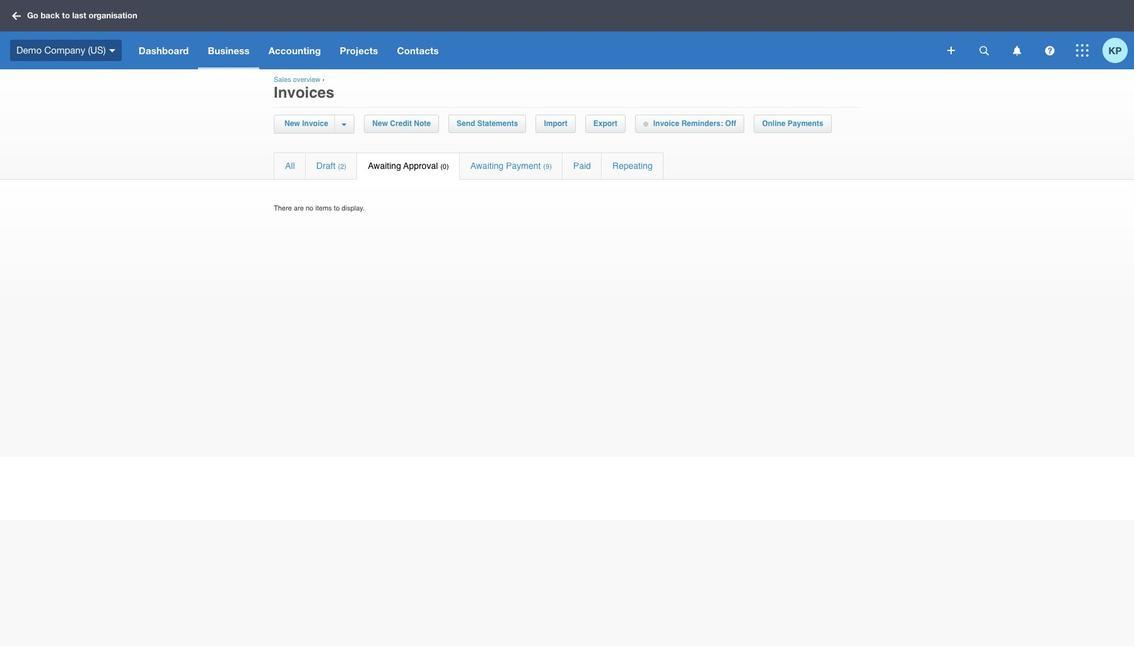Task type: vqa. For each thing, say whether or not it's contained in the screenshot.
Projects dropdown button
yes



Task type: locate. For each thing, give the bounding box(es) containing it.
invoice reminders:                                  off
[[653, 119, 736, 128]]

go back to last organisation
[[27, 10, 137, 20]]

dashboard
[[139, 45, 189, 56]]

1 new from the left
[[284, 119, 300, 128]]

to right items
[[334, 204, 340, 213]]

import
[[544, 119, 568, 128]]

0 horizontal spatial invoice
[[302, 119, 328, 128]]

(9)
[[543, 163, 552, 171]]

awaiting payment (9)
[[470, 161, 552, 171]]

0 horizontal spatial to
[[62, 10, 70, 20]]

0 horizontal spatial new
[[284, 119, 300, 128]]

off
[[725, 119, 736, 128]]

invoice
[[302, 119, 328, 128], [653, 119, 679, 128]]

0 horizontal spatial awaiting
[[368, 161, 401, 171]]

awaiting for awaiting approval
[[368, 161, 401, 171]]

projects
[[340, 45, 378, 56]]

new down the invoices
[[284, 119, 300, 128]]

projects button
[[330, 32, 388, 69]]

to
[[62, 10, 70, 20], [334, 204, 340, 213]]

2 new from the left
[[372, 119, 388, 128]]

sales overview › invoices
[[274, 76, 334, 102]]

(0)
[[440, 163, 449, 171]]

are
[[294, 204, 304, 213]]

send statements link
[[449, 115, 526, 132]]

(us)
[[88, 45, 106, 55]]

go
[[27, 10, 38, 20]]

invoice left the reminders:
[[653, 119, 679, 128]]

kp button
[[1103, 32, 1134, 69]]

new left credit
[[372, 119, 388, 128]]

export link
[[586, 115, 625, 132]]

import link
[[536, 115, 575, 132]]

1 vertical spatial to
[[334, 204, 340, 213]]

draft
[[316, 161, 336, 171]]

1 horizontal spatial awaiting
[[470, 161, 504, 171]]

contacts button
[[388, 32, 448, 69]]

invoice down the invoices
[[302, 119, 328, 128]]

statements
[[477, 119, 518, 128]]

banner containing kp
[[0, 0, 1134, 69]]

kp
[[1109, 44, 1122, 56]]

svg image right (us)
[[109, 49, 115, 52]]

dashboard link
[[129, 32, 198, 69]]

1 horizontal spatial svg image
[[1076, 44, 1089, 57]]

awaiting approval (0)
[[368, 161, 449, 171]]

awaiting left approval
[[368, 161, 401, 171]]

go back to last organisation link
[[8, 5, 145, 27]]

2 awaiting from the left
[[470, 161, 504, 171]]

svg image
[[1076, 44, 1089, 57], [109, 49, 115, 52]]

banner
[[0, 0, 1134, 69]]

0 horizontal spatial svg image
[[109, 49, 115, 52]]

to left last
[[62, 10, 70, 20]]

online payments
[[762, 119, 823, 128]]

0 vertical spatial to
[[62, 10, 70, 20]]

approval
[[403, 161, 438, 171]]

svg image
[[12, 12, 21, 20], [979, 46, 989, 55], [1013, 46, 1021, 55], [1045, 46, 1054, 55], [947, 47, 955, 54]]

awaiting for awaiting payment
[[470, 161, 504, 171]]

no
[[306, 204, 313, 213]]

sales overview link
[[274, 76, 320, 84]]

1 awaiting from the left
[[368, 161, 401, 171]]

1 horizontal spatial new
[[372, 119, 388, 128]]

1 horizontal spatial invoice
[[653, 119, 679, 128]]

new credit note
[[372, 119, 431, 128]]

company
[[44, 45, 85, 55]]

awaiting left payment
[[470, 161, 504, 171]]

svg image left kp
[[1076, 44, 1089, 57]]

svg image inside go back to last organisation link
[[12, 12, 21, 20]]

payment
[[506, 161, 541, 171]]

items
[[315, 204, 332, 213]]

all link
[[274, 153, 305, 179]]

new
[[284, 119, 300, 128], [372, 119, 388, 128]]

there are no items to display.
[[274, 204, 365, 213]]

awaiting
[[368, 161, 401, 171], [470, 161, 504, 171]]

1 horizontal spatial to
[[334, 204, 340, 213]]



Task type: describe. For each thing, give the bounding box(es) containing it.
new invoice link
[[281, 115, 335, 132]]

display.
[[342, 204, 365, 213]]

new invoice
[[284, 119, 328, 128]]

sales
[[274, 76, 291, 84]]

overview
[[293, 76, 320, 84]]

(2)
[[338, 163, 346, 171]]

accounting
[[268, 45, 321, 56]]

send
[[457, 119, 475, 128]]

paid
[[573, 161, 591, 171]]

demo company (us) button
[[0, 32, 129, 69]]

business
[[208, 45, 250, 56]]

note
[[414, 119, 431, 128]]

svg image inside demo company (us) popup button
[[109, 49, 115, 52]]

contacts
[[397, 45, 439, 56]]

back
[[41, 10, 60, 20]]

1 invoice from the left
[[302, 119, 328, 128]]

organisation
[[89, 10, 137, 20]]

business button
[[198, 32, 259, 69]]

new credit note link
[[365, 115, 438, 132]]

send statements
[[457, 119, 518, 128]]

draft (2)
[[316, 161, 346, 171]]

export
[[593, 119, 617, 128]]

there
[[274, 204, 292, 213]]

paid link
[[563, 153, 601, 179]]

demo
[[16, 45, 42, 55]]

payments
[[788, 119, 823, 128]]

repeating link
[[602, 153, 663, 179]]

invoice reminders:                                  off link
[[636, 115, 744, 132]]

online
[[762, 119, 786, 128]]

invoices
[[274, 84, 334, 102]]

new for new credit note
[[372, 119, 388, 128]]

demo company (us)
[[16, 45, 106, 55]]

all
[[285, 161, 295, 171]]

reminders:
[[681, 119, 723, 128]]

new for new invoice
[[284, 119, 300, 128]]

online payments link
[[754, 115, 831, 132]]

›
[[322, 76, 325, 84]]

accounting button
[[259, 32, 330, 69]]

2 invoice from the left
[[653, 119, 679, 128]]

repeating
[[612, 161, 653, 171]]

credit
[[390, 119, 412, 128]]

last
[[72, 10, 86, 20]]



